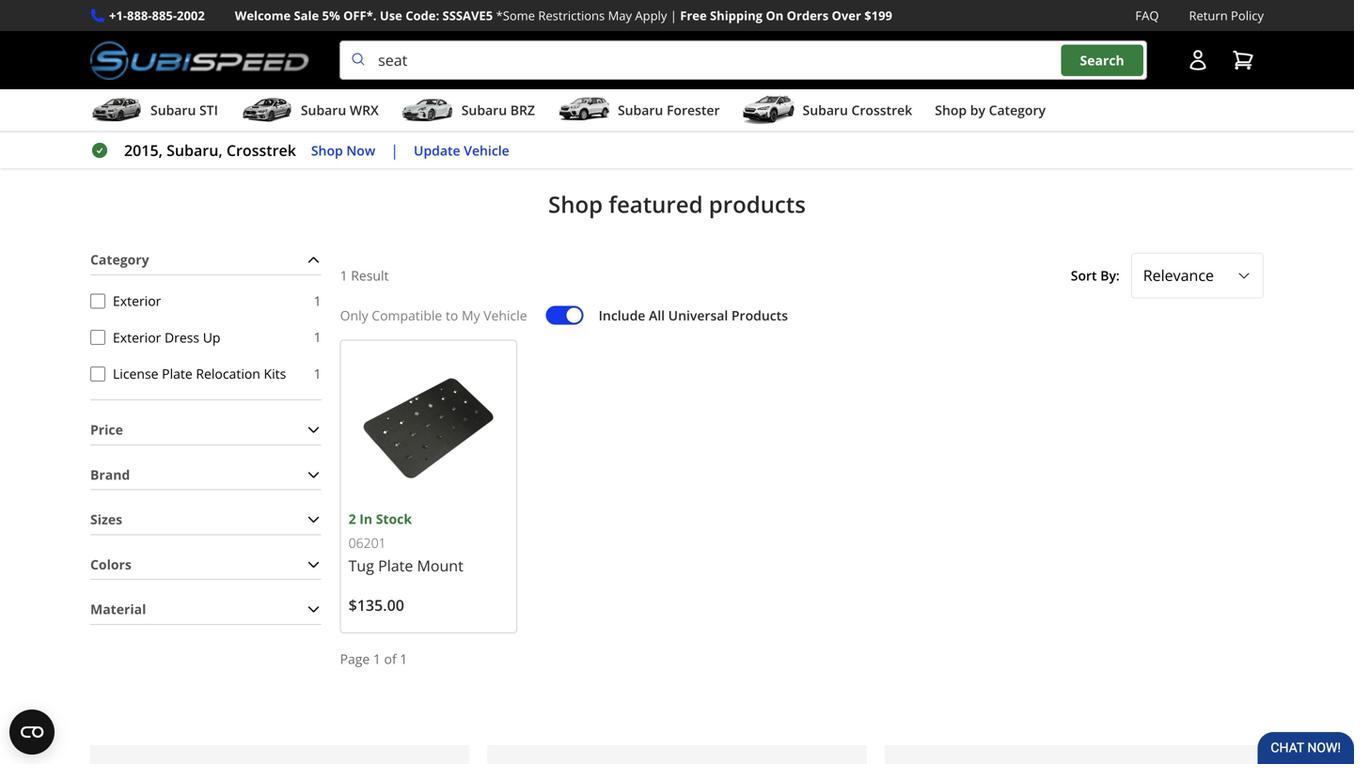 Task type: describe. For each thing, give the bounding box(es) containing it.
or
[[237, 105, 252, 125]]

category button
[[90, 246, 321, 275]]

choices
[[940, 127, 992, 147]]

for right subispeed
[[1091, 150, 1111, 170]]

especially
[[432, 105, 499, 125]]

restrictions
[[538, 7, 605, 24]]

subaru for subaru crosstrek
[[803, 101, 848, 119]]

0 horizontal spatial that
[[371, 172, 399, 192]]

crosstrek inside dropdown button
[[852, 101, 913, 119]]

sizes button
[[90, 506, 321, 535]]

of right 'help'
[[521, 82, 535, 102]]

colors button
[[90, 551, 321, 580]]

subispeed logo image
[[90, 41, 310, 80]]

subaru crosstrek button
[[743, 93, 913, 131]]

for down 'help'
[[503, 105, 523, 125]]

help
[[486, 82, 517, 102]]

the down spot
[[320, 127, 343, 147]]

0 horizontal spatial plate
[[162, 365, 193, 383]]

your up subispeed
[[1033, 127, 1065, 147]]

1 horizontal spatial relocation
[[674, 127, 744, 147]]

2 horizontal spatial to
[[1030, 82, 1045, 102]]

2015,
[[124, 140, 163, 160]]

in
[[360, 510, 373, 528]]

aerodynamics
[[342, 195, 441, 215]]

0 horizontal spatial our
[[273, 59, 298, 80]]

moving
[[839, 105, 891, 125]]

$135.00
[[349, 595, 404, 616]]

of down safe
[[445, 195, 459, 215]]

category
[[989, 101, 1046, 119]]

and up subaru crosstrek dropdown button
[[814, 59, 841, 80]]

faq link
[[1136, 6, 1159, 26]]

fashionable
[[517, 172, 598, 192]]

policy
[[1231, 7, 1264, 24]]

brand button
[[90, 461, 321, 490]]

these
[[539, 82, 578, 102]]

a subaru sti thumbnail image image
[[90, 96, 143, 124]]

page 1 of 1
[[340, 650, 408, 668]]

1 vertical spatial improve
[[981, 172, 1039, 192]]

sort
[[1071, 267, 1097, 284]]

stock
[[376, 510, 412, 528]]

wrx,
[[680, 59, 715, 80]]

aerodynamic
[[237, 82, 328, 102]]

and down simple
[[486, 172, 513, 192]]

select... image
[[1237, 268, 1252, 283]]

your up appearance at left
[[366, 105, 398, 125]]

a subaru forester thumbnail image image
[[558, 96, 610, 124]]

+1-888-885-2002
[[109, 7, 205, 24]]

and down unique at the left top
[[289, 127, 316, 147]]

subaru for subaru brz
[[462, 101, 507, 119]]

now
[[346, 141, 376, 159]]

subispeed
[[1014, 150, 1087, 170]]

a subaru crosstrek thumbnail image image
[[743, 96, 795, 124]]

perrin
[[841, 150, 884, 170]]

shop for shop now
[[311, 141, 343, 159]]

0 horizontal spatial are
[[356, 150, 379, 170]]

for down relocate
[[716, 105, 736, 125]]

universal
[[668, 306, 728, 324]]

your down safe
[[463, 195, 495, 215]]

take
[[610, 150, 643, 170]]

2002
[[177, 7, 205, 24]]

performance,
[[740, 105, 835, 125]]

airflow
[[237, 127, 285, 147]]

sort by:
[[1071, 267, 1120, 284]]

+1-
[[109, 7, 127, 24]]

2
[[349, 510, 356, 528]]

and down choices at top right
[[983, 150, 1010, 170]]

shop by category button
[[935, 93, 1046, 131]]

crosstrek inside with our license plate relocation kits, you can give your subaru wrx, sti, forester, and crosstrek a sleeker and more aerodynamic appearance. with the help of these kits, you can relocate your license plate from its factory location to a covert or unique spot on your car. especially for subarus that are designed for performance, moving the license plate can improve airflow and the appearance of the front end. our license plate relocation kits have flexible mounting choices to fit your preferences and are designed for simple installation. take into account producers like perrin performance and subispeed for their premium kits that offer a safe and fashionable option. with our license plate relocation kits, you may improve the aesthetics and aerodynamics of your subaru.
[[845, 59, 912, 80]]

by
[[970, 101, 986, 119]]

license plate relocation kits
[[113, 365, 286, 383]]

may
[[948, 172, 977, 192]]

exterior dress up
[[113, 329, 221, 346]]

products
[[709, 189, 806, 220]]

dress
[[165, 329, 199, 346]]

of down a subaru brz thumbnail image
[[433, 127, 448, 147]]

end.
[[517, 127, 548, 147]]

exterior for exterior
[[113, 292, 161, 310]]

brand
[[90, 466, 130, 484]]

material
[[90, 601, 146, 619]]

appearance.
[[332, 82, 419, 102]]

more
[[1013, 59, 1051, 80]]

sale
[[294, 7, 319, 24]]

tug plate mount image
[[349, 349, 509, 509]]

1 horizontal spatial that
[[589, 105, 617, 125]]

1 vertical spatial our
[[692, 172, 716, 192]]

2015, subaru, crosstrek
[[124, 140, 296, 160]]

5%
[[322, 7, 340, 24]]

mounting
[[868, 127, 936, 147]]

subaru inside with our license plate relocation kits, you can give your subaru wrx, sti, forester, and crosstrek a sleeker and more aerodynamic appearance. with the help of these kits, you can relocate your license plate from its factory location to a covert or unique spot on your car. especially for subarus that are designed for performance, moving the license plate can improve airflow and the appearance of the front end. our license plate relocation kits have flexible mounting choices to fit your preferences and are designed for simple installation. take into account producers like perrin performance and subispeed for their premium kits that offer a safe and fashionable option. with our license plate relocation kits, you may improve the aesthetics and aerodynamics of your subaru.
[[625, 59, 676, 80]]

account
[[678, 150, 734, 170]]

covert
[[1061, 82, 1105, 102]]

0 horizontal spatial |
[[391, 140, 399, 160]]

2 horizontal spatial can
[[1012, 105, 1037, 125]]

subaru sti
[[150, 101, 218, 119]]

offer
[[403, 172, 437, 192]]

0 vertical spatial |
[[670, 7, 677, 24]]

apply
[[635, 7, 667, 24]]

colors
[[90, 556, 132, 574]]

2 horizontal spatial kits,
[[886, 172, 914, 192]]

0 horizontal spatial relocation
[[393, 59, 463, 80]]

plate inside 2 in stock 06201 tug plate mount
[[378, 556, 413, 576]]

1 horizontal spatial you
[[613, 82, 639, 102]]

plate up appearance.
[[354, 59, 389, 80]]

button image
[[1187, 49, 1210, 72]]

by:
[[1101, 267, 1120, 284]]

car.
[[402, 105, 428, 125]]

only
[[340, 306, 368, 324]]

their
[[237, 172, 270, 192]]

installation.
[[525, 150, 606, 170]]

shipping
[[710, 7, 763, 24]]

shop now link
[[311, 140, 376, 161]]

sti,
[[719, 59, 744, 80]]

Select... button
[[1131, 253, 1264, 299]]

only compatible to my vehicle
[[340, 306, 527, 324]]

and down premium
[[312, 195, 338, 215]]

plate down location
[[973, 105, 1009, 125]]

update vehicle button
[[414, 140, 510, 161]]

1 vertical spatial can
[[643, 82, 668, 102]]

your right give
[[589, 59, 621, 80]]

option.
[[602, 172, 652, 192]]

2 vertical spatial crosstrek
[[227, 140, 296, 160]]

include all universal products
[[599, 306, 788, 324]]

0 vertical spatial with
[[237, 59, 269, 80]]

subaru crosstrek
[[803, 101, 913, 119]]

material button
[[90, 596, 321, 624]]



Task type: locate. For each thing, give the bounding box(es) containing it.
shop left by
[[935, 101, 967, 119]]

1 vertical spatial plate
[[378, 556, 413, 576]]

aesthetics
[[237, 195, 308, 215]]

featured
[[609, 189, 703, 220]]

are down appearance at left
[[356, 150, 379, 170]]

with up car. at the left top of page
[[423, 82, 455, 102]]

1 vertical spatial are
[[356, 150, 379, 170]]

0 horizontal spatial kits
[[343, 172, 367, 192]]

update vehicle
[[414, 141, 510, 159]]

welcome sale 5% off*. use code: sssave5 *some restrictions may apply | free shipping on orders over $199
[[235, 7, 893, 24]]

plate up moving
[[821, 82, 856, 102]]

1 horizontal spatial to
[[996, 127, 1011, 147]]

0 vertical spatial shop
[[935, 101, 967, 119]]

the down its on the right
[[894, 105, 917, 125]]

code:
[[406, 7, 439, 24]]

Exterior Dress Up button
[[90, 330, 105, 345]]

free
[[680, 7, 707, 24]]

subaru up front
[[462, 101, 507, 119]]

1 vertical spatial kits,
[[581, 82, 610, 102]]

with down the into
[[656, 172, 688, 192]]

welcome
[[235, 7, 291, 24]]

1 vertical spatial kits
[[343, 172, 367, 192]]

Exterior button
[[90, 294, 105, 309]]

0 vertical spatial crosstrek
[[845, 59, 912, 80]]

mount
[[417, 556, 464, 576]]

our
[[552, 127, 579, 147]]

preferences
[[237, 150, 321, 170]]

from
[[860, 82, 894, 102]]

can left relocate
[[643, 82, 668, 102]]

and
[[814, 59, 841, 80], [982, 59, 1009, 80], [289, 127, 316, 147], [325, 150, 352, 170], [983, 150, 1010, 170], [486, 172, 513, 192], [312, 195, 338, 215]]

sizes
[[90, 511, 122, 529]]

search input field
[[340, 41, 1148, 80]]

and up premium
[[325, 150, 352, 170]]

subaru for subaru wrx
[[301, 101, 346, 119]]

kits, down give
[[581, 82, 610, 102]]

0 vertical spatial vehicle
[[464, 141, 510, 159]]

0 vertical spatial are
[[621, 105, 644, 125]]

designed up offer
[[383, 150, 446, 170]]

category
[[90, 251, 149, 269]]

to down the more on the top
[[1030, 82, 1045, 102]]

license up subaru wrx
[[302, 59, 350, 80]]

return
[[1189, 7, 1228, 24]]

page
[[340, 650, 370, 668]]

and up location
[[982, 59, 1009, 80]]

1 horizontal spatial |
[[670, 7, 677, 24]]

1 vertical spatial a
[[1049, 82, 1057, 102]]

0 vertical spatial to
[[1030, 82, 1045, 102]]

to left fit on the right top
[[996, 127, 1011, 147]]

to
[[1030, 82, 1045, 102], [996, 127, 1011, 147], [446, 306, 458, 324]]

0 horizontal spatial to
[[446, 306, 458, 324]]

1 horizontal spatial improve
[[1041, 105, 1099, 125]]

can up fit on the right top
[[1012, 105, 1037, 125]]

1 vertical spatial |
[[391, 140, 399, 160]]

on
[[766, 7, 784, 24]]

2 vertical spatial with
[[656, 172, 688, 192]]

have
[[777, 127, 810, 147]]

2 horizontal spatial relocation
[[811, 172, 882, 192]]

1 vertical spatial vehicle
[[484, 306, 527, 324]]

1 horizontal spatial shop
[[548, 189, 603, 220]]

for up safe
[[450, 150, 470, 170]]

0 vertical spatial a
[[916, 59, 924, 80]]

subaru up the take
[[618, 101, 663, 119]]

the down especially
[[451, 127, 474, 147]]

0 vertical spatial that
[[589, 105, 617, 125]]

a subaru brz thumbnail image image
[[401, 96, 454, 124]]

1 horizontal spatial kits,
[[581, 82, 610, 102]]

kits up producers
[[748, 127, 773, 147]]

0 vertical spatial kits
[[748, 127, 773, 147]]

subaru inside 'dropdown button'
[[150, 101, 196, 119]]

subaru inside dropdown button
[[301, 101, 346, 119]]

subaru wrx
[[301, 101, 379, 119]]

1 vertical spatial you
[[613, 82, 639, 102]]

$199
[[865, 7, 893, 24]]

*some
[[496, 7, 535, 24]]

safe
[[453, 172, 482, 192]]

can up these at the left top
[[529, 59, 554, 80]]

exterior right exterior button
[[113, 292, 161, 310]]

result
[[351, 267, 389, 284]]

subaru left wrx
[[301, 101, 346, 119]]

1
[[340, 267, 348, 284], [314, 292, 321, 310], [314, 328, 321, 346], [314, 365, 321, 383], [373, 650, 381, 668], [400, 650, 408, 668]]

shop down installation.
[[548, 189, 603, 220]]

License Plate Relocation Kits button
[[90, 367, 105, 382]]

shop left now
[[311, 141, 343, 159]]

0 horizontal spatial shop
[[311, 141, 343, 159]]

crosstrek
[[845, 59, 912, 80], [852, 101, 913, 119], [227, 140, 296, 160]]

license down producers
[[720, 172, 768, 192]]

a left safe
[[441, 172, 449, 192]]

0 horizontal spatial a
[[441, 172, 449, 192]]

| left free
[[670, 7, 677, 24]]

relocation down perrin
[[811, 172, 882, 192]]

plate up the into
[[635, 127, 670, 147]]

that right subarus
[[589, 105, 617, 125]]

885-
[[152, 7, 177, 24]]

improve down "covert"
[[1041, 105, 1099, 125]]

sssave5
[[443, 7, 493, 24]]

on
[[344, 105, 362, 125]]

1 vertical spatial with
[[423, 82, 455, 102]]

return policy link
[[1189, 6, 1264, 26]]

of right page
[[384, 650, 397, 668]]

1 vertical spatial relocation
[[674, 127, 744, 147]]

that up aerodynamics
[[371, 172, 399, 192]]

2 horizontal spatial you
[[918, 172, 944, 192]]

price button
[[90, 416, 321, 445]]

2 in stock 06201 tug plate mount
[[349, 510, 464, 576]]

subaru left the 'sti'
[[150, 101, 196, 119]]

its
[[898, 82, 914, 102]]

2 horizontal spatial a
[[1049, 82, 1057, 102]]

search button
[[1062, 45, 1144, 76]]

are
[[621, 105, 644, 125], [356, 150, 379, 170]]

open widget image
[[9, 710, 55, 755]]

into
[[647, 150, 674, 170]]

1 vertical spatial crosstrek
[[852, 101, 913, 119]]

0 vertical spatial our
[[273, 59, 298, 80]]

subaru up the subaru forester dropdown button
[[625, 59, 676, 80]]

give
[[558, 59, 585, 80]]

our up aerodynamic
[[273, 59, 298, 80]]

0 horizontal spatial kits,
[[467, 59, 495, 80]]

crosstrek up the their
[[227, 140, 296, 160]]

to left the my
[[446, 306, 458, 324]]

with up aerodynamic
[[237, 59, 269, 80]]

0 horizontal spatial improve
[[981, 172, 1039, 192]]

vehicle right the my
[[484, 306, 527, 324]]

performance
[[888, 150, 979, 170]]

flexible
[[814, 127, 864, 147]]

0 vertical spatial plate
[[162, 365, 193, 383]]

exterior for exterior dress up
[[113, 329, 161, 346]]

0 horizontal spatial can
[[529, 59, 554, 80]]

0 vertical spatial relocation
[[393, 59, 463, 80]]

kits, up 'help'
[[467, 59, 495, 80]]

2 vertical spatial you
[[918, 172, 944, 192]]

1 horizontal spatial can
[[643, 82, 668, 102]]

plate down producers
[[772, 172, 808, 192]]

subaru for subaru forester
[[618, 101, 663, 119]]

your
[[589, 59, 621, 80], [733, 82, 765, 102], [366, 105, 398, 125], [1033, 127, 1065, 147], [463, 195, 495, 215]]

improve down subispeed
[[981, 172, 1039, 192]]

compatible
[[372, 306, 442, 324]]

location
[[971, 82, 1027, 102]]

appearance
[[346, 127, 429, 147]]

1 horizontal spatial plate
[[378, 556, 413, 576]]

1 horizontal spatial kits
[[748, 127, 773, 147]]

subarus
[[527, 105, 585, 125]]

subaru,
[[167, 140, 223, 160]]

2 vertical spatial a
[[441, 172, 449, 192]]

subaru
[[625, 59, 676, 80], [150, 101, 196, 119], [301, 101, 346, 119], [462, 101, 507, 119], [618, 101, 663, 119], [803, 101, 848, 119]]

plate down dress
[[162, 365, 193, 383]]

2 horizontal spatial shop
[[935, 101, 967, 119]]

shop for shop by category
[[935, 101, 967, 119]]

sti
[[199, 101, 218, 119]]

shop featured products
[[548, 189, 806, 220]]

front
[[478, 127, 513, 147]]

the down subispeed
[[1043, 172, 1066, 192]]

2 exterior from the top
[[113, 329, 161, 346]]

0 vertical spatial designed
[[648, 105, 712, 125]]

2 vertical spatial to
[[446, 306, 458, 324]]

0 vertical spatial can
[[529, 59, 554, 80]]

subaru for subaru sti
[[150, 101, 196, 119]]

1 vertical spatial to
[[996, 127, 1011, 147]]

888-
[[127, 7, 152, 24]]

license up performance,
[[769, 82, 817, 102]]

1 horizontal spatial with
[[423, 82, 455, 102]]

may
[[608, 7, 632, 24]]

1 result
[[340, 267, 389, 284]]

search
[[1080, 51, 1125, 69]]

1 vertical spatial shop
[[311, 141, 343, 159]]

price
[[90, 421, 123, 439]]

simple
[[474, 150, 521, 170]]

wrx
[[350, 101, 379, 119]]

subaru wrx button
[[241, 93, 379, 131]]

shop inside "dropdown button"
[[935, 101, 967, 119]]

relocation
[[393, 59, 463, 80], [674, 127, 744, 147], [811, 172, 882, 192]]

0 vertical spatial exterior
[[113, 292, 161, 310]]

license down factory
[[921, 105, 969, 125]]

2 vertical spatial can
[[1012, 105, 1037, 125]]

a up factory
[[916, 59, 924, 80]]

subaru up flexible
[[803, 101, 848, 119]]

1 horizontal spatial designed
[[648, 105, 712, 125]]

relocation up account
[[674, 127, 744, 147]]

a subaru wrx thumbnail image image
[[241, 96, 293, 124]]

update
[[414, 141, 461, 159]]

0 vertical spatial you
[[499, 59, 525, 80]]

0 horizontal spatial designed
[[383, 150, 446, 170]]

relocate
[[672, 82, 729, 102]]

plate right tug
[[378, 556, 413, 576]]

subaru forester button
[[558, 93, 720, 131]]

2 vertical spatial kits,
[[886, 172, 914, 192]]

brz
[[510, 101, 535, 119]]

vehicle up safe
[[464, 141, 510, 159]]

1 horizontal spatial our
[[692, 172, 716, 192]]

relocation up a subaru brz thumbnail image
[[393, 59, 463, 80]]

1 vertical spatial that
[[371, 172, 399, 192]]

1 exterior from the top
[[113, 292, 161, 310]]

kits down now
[[343, 172, 367, 192]]

1 horizontal spatial are
[[621, 105, 644, 125]]

a left "covert"
[[1049, 82, 1057, 102]]

0 horizontal spatial you
[[499, 59, 525, 80]]

for
[[503, 105, 523, 125], [716, 105, 736, 125], [450, 150, 470, 170], [1091, 150, 1111, 170]]

my
[[462, 306, 480, 324]]

0 vertical spatial improve
[[1041, 105, 1099, 125]]

spot
[[309, 105, 340, 125]]

you right a subaru forester thumbnail image
[[613, 82, 639, 102]]

| right now
[[391, 140, 399, 160]]

vehicle inside button
[[464, 141, 510, 159]]

our down account
[[692, 172, 716, 192]]

1 vertical spatial designed
[[383, 150, 446, 170]]

producers
[[738, 150, 809, 170]]

crosstrek up mounting
[[852, 101, 913, 119]]

subaru brz
[[462, 101, 535, 119]]

premium
[[274, 172, 339, 192]]

include
[[599, 306, 646, 324]]

the up especially
[[459, 82, 482, 102]]

shop for shop featured products
[[548, 189, 603, 220]]

faq
[[1136, 7, 1159, 24]]

exterior up license
[[113, 329, 161, 346]]

designed down relocate
[[648, 105, 712, 125]]

up
[[203, 329, 221, 346]]

1 horizontal spatial a
[[916, 59, 924, 80]]

are up the take
[[621, 105, 644, 125]]

2 vertical spatial shop
[[548, 189, 603, 220]]

orders
[[787, 7, 829, 24]]

kits,
[[467, 59, 495, 80], [581, 82, 610, 102], [886, 172, 914, 192]]

06201
[[349, 534, 386, 552]]

0 horizontal spatial with
[[237, 59, 269, 80]]

license up the take
[[583, 127, 631, 147]]

2 vertical spatial relocation
[[811, 172, 882, 192]]

crosstrek up from at the right top of page
[[845, 59, 912, 80]]

with our license plate relocation kits, you can give your subaru wrx, sti, forester, and crosstrek a sleeker and more aerodynamic appearance. with the help of these kits, you can relocate your license plate from its factory location to a covert or unique spot on your car. especially for subarus that are designed for performance, moving the license plate can improve airflow and the appearance of the front end. our license plate relocation kits have flexible mounting choices to fit your preferences and are designed for simple installation. take into account producers like perrin performance and subispeed for their premium kits that offer a safe and fashionable option. with our license plate relocation kits, you may improve the aesthetics and aerodynamics of your subaru.
[[237, 59, 1111, 215]]

your down sti,
[[733, 82, 765, 102]]

0 vertical spatial kits,
[[467, 59, 495, 80]]

1 vertical spatial exterior
[[113, 329, 161, 346]]

kits, down performance
[[886, 172, 914, 192]]

off*.
[[343, 7, 377, 24]]

you up 'help'
[[499, 59, 525, 80]]

2 horizontal spatial with
[[656, 172, 688, 192]]

subaru forester
[[618, 101, 720, 119]]

you down performance
[[918, 172, 944, 192]]



Task type: vqa. For each thing, say whether or not it's contained in the screenshot.
Fumoto Quick Engine Oil Drain Valve - 2015-2022 Wrx / 2013+ Fr-S / Brz / 86 IMAGE
no



